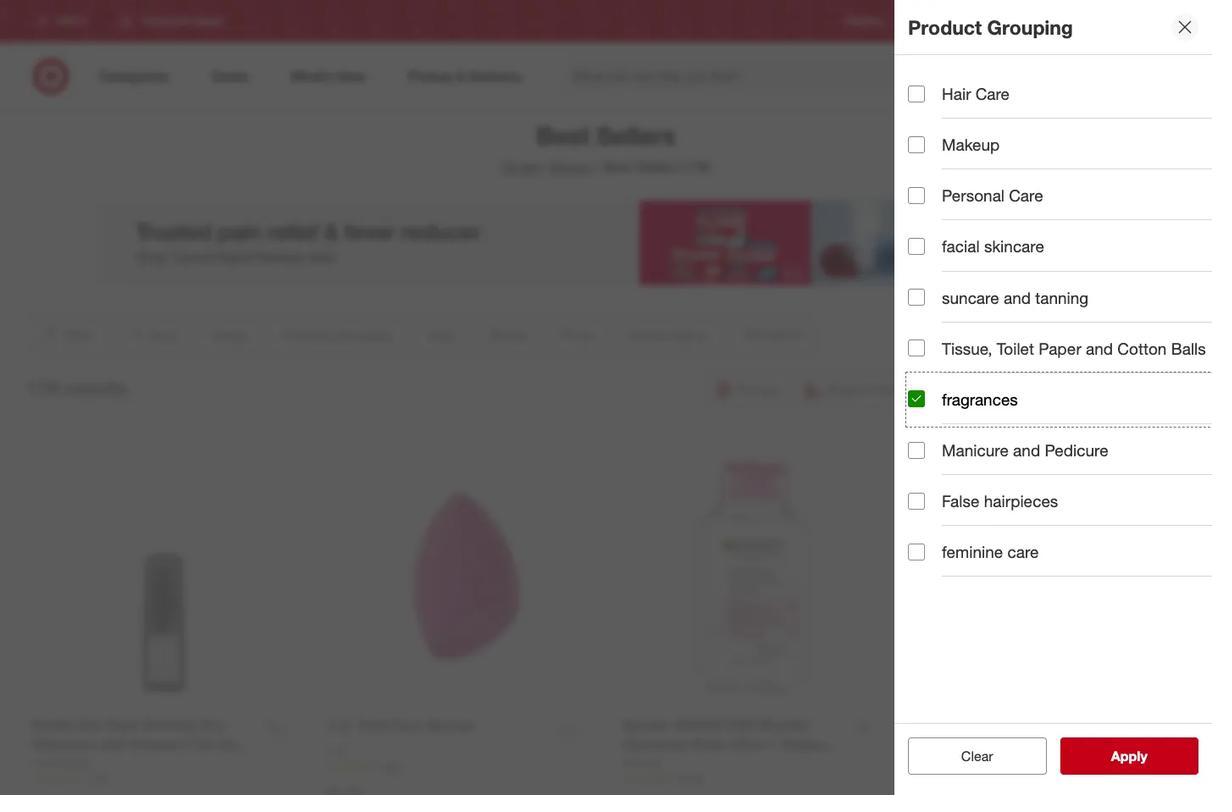 Task type: vqa. For each thing, say whether or not it's contained in the screenshot.
Advertisement element
no



Task type: describe. For each thing, give the bounding box(es) containing it.
target circle
[[1054, 15, 1111, 27]]

manicure
[[943, 441, 1009, 460]]

circle
[[1085, 15, 1111, 27]]

weekly ad link
[[911, 14, 959, 28]]

care for hair care
[[976, 84, 1010, 103]]

4644 link
[[918, 773, 1180, 787]]

1306 link
[[328, 760, 589, 775]]

product
[[909, 15, 982, 39]]

hairpieces
[[985, 492, 1059, 511]]

tissue,
[[943, 339, 993, 358]]

registry
[[846, 15, 884, 27]]

hair
[[943, 84, 972, 103]]

1 vertical spatial and
[[1087, 339, 1114, 358]]

product grouping
[[909, 15, 1074, 39]]

facial skincare checkbox
[[909, 238, 926, 255]]

cotton
[[1118, 339, 1167, 358]]

False hairpieces checkbox
[[909, 493, 926, 510]]

apply button
[[1061, 738, 1199, 776]]

false hairpieces
[[943, 492, 1059, 511]]

care
[[1008, 543, 1040, 562]]

target link
[[502, 158, 539, 175]]

personal care
[[943, 186, 1044, 205]]

best sellers target / beauty / best sellers (176)
[[502, 120, 711, 175]]

Personal Care checkbox
[[909, 187, 926, 204]]

facial skincare
[[943, 237, 1045, 256]]

redcard link
[[986, 14, 1027, 28]]

facial
[[943, 237, 980, 256]]

weekly
[[911, 15, 944, 27]]

0 vertical spatial best
[[537, 120, 590, 151]]

fragrances
[[943, 390, 1019, 409]]

balls
[[1172, 339, 1207, 358]]

hair care
[[943, 84, 1010, 103]]

176 results
[[27, 376, 128, 400]]

personal
[[943, 186, 1005, 205]]

Makeup checkbox
[[909, 136, 926, 153]]

paper
[[1039, 339, 1082, 358]]

and for pedicure
[[1014, 441, 1041, 460]]

beauty
[[550, 158, 593, 175]]

false
[[943, 492, 980, 511]]

makeup
[[943, 135, 1000, 154]]

ad
[[947, 15, 959, 27]]

manicure and pedicure
[[943, 441, 1109, 460]]

21788 link
[[623, 772, 884, 786]]

stores
[[1160, 15, 1190, 27]]

suncare and tanning checkbox
[[909, 289, 926, 306]]

1306
[[381, 761, 403, 774]]

1 horizontal spatial target
[[1054, 15, 1082, 27]]

tanning
[[1036, 288, 1089, 307]]

care for personal care
[[1010, 186, 1044, 205]]

1012
[[86, 773, 108, 785]]

clear
[[962, 748, 994, 765]]



Task type: locate. For each thing, give the bounding box(es) containing it.
feminine care checkbox
[[909, 544, 926, 561]]

1 / from the left
[[543, 158, 547, 175]]

2 / from the left
[[597, 158, 601, 175]]

/ right beauty
[[597, 158, 601, 175]]

176
[[27, 376, 59, 400]]

and for tanning
[[1004, 288, 1031, 307]]

feminine
[[943, 543, 1004, 562]]

grouping
[[988, 15, 1074, 39]]

target left beauty link
[[502, 158, 539, 175]]

toilet
[[997, 339, 1035, 358]]

find
[[1138, 15, 1157, 27]]

1 horizontal spatial best
[[604, 158, 632, 175]]

skincare
[[985, 237, 1045, 256]]

target circle link
[[1054, 14, 1111, 28]]

0 horizontal spatial target
[[502, 158, 539, 175]]

(176)
[[681, 158, 711, 175]]

and left the tanning
[[1004, 288, 1031, 307]]

suncare
[[943, 288, 1000, 307]]

4644
[[970, 774, 993, 786]]

21788
[[676, 773, 704, 785]]

and
[[1004, 288, 1031, 307], [1087, 339, 1114, 358], [1014, 441, 1041, 460]]

care up skincare
[[1010, 186, 1044, 205]]

and left pedicure
[[1014, 441, 1041, 460]]

1012 link
[[33, 772, 294, 786]]

0 horizontal spatial best
[[537, 120, 590, 151]]

What can we help you find? suggestions appear below search field
[[563, 58, 985, 95]]

1 vertical spatial target
[[502, 158, 539, 175]]

suncare and tanning
[[943, 288, 1089, 307]]

fragrances checkbox
[[909, 391, 926, 408]]

advertisement region
[[98, 201, 1115, 285]]

0 vertical spatial care
[[976, 84, 1010, 103]]

find stores link
[[1138, 14, 1190, 28]]

beauty link
[[550, 158, 593, 175]]

registry link
[[846, 14, 884, 28]]

pedicure
[[1045, 441, 1109, 460]]

care right 'hair' on the top right of the page
[[976, 84, 1010, 103]]

1 vertical spatial sellers
[[636, 158, 677, 175]]

target left circle
[[1054, 15, 1082, 27]]

Manicure and Pedicure checkbox
[[909, 442, 926, 459]]

sponsored
[[1065, 286, 1115, 299]]

target
[[1054, 15, 1082, 27], [502, 158, 539, 175]]

0 vertical spatial and
[[1004, 288, 1031, 307]]

Tissue, Toilet Paper and Cotton Balls checkbox
[[909, 340, 926, 357]]

weekly ad
[[911, 15, 959, 27]]

apply
[[1112, 748, 1148, 765]]

care
[[976, 84, 1010, 103], [1010, 186, 1044, 205]]

sellers
[[597, 120, 676, 151], [636, 158, 677, 175]]

0 horizontal spatial /
[[543, 158, 547, 175]]

feminine care
[[943, 543, 1040, 562]]

1 horizontal spatial /
[[597, 158, 601, 175]]

redcard
[[986, 15, 1027, 27]]

product grouping dialog
[[895, 0, 1213, 796]]

best
[[537, 120, 590, 151], [604, 158, 632, 175]]

results
[[65, 376, 128, 400]]

0 vertical spatial target
[[1054, 15, 1082, 27]]

and right paper at the right top of the page
[[1087, 339, 1114, 358]]

0 vertical spatial sellers
[[597, 120, 676, 151]]

target inside best sellers target / beauty / best sellers (176)
[[502, 158, 539, 175]]

best up beauty
[[537, 120, 590, 151]]

best right beauty
[[604, 158, 632, 175]]

2 vertical spatial and
[[1014, 441, 1041, 460]]

/ right target link
[[543, 158, 547, 175]]

/
[[543, 158, 547, 175], [597, 158, 601, 175]]

1 vertical spatial best
[[604, 158, 632, 175]]

clear button
[[909, 738, 1047, 776]]

tissue, toilet paper and cotton balls
[[943, 339, 1207, 358]]

Hair Care checkbox
[[909, 85, 926, 102]]

1 vertical spatial care
[[1010, 186, 1044, 205]]

find stores
[[1138, 15, 1190, 27]]



